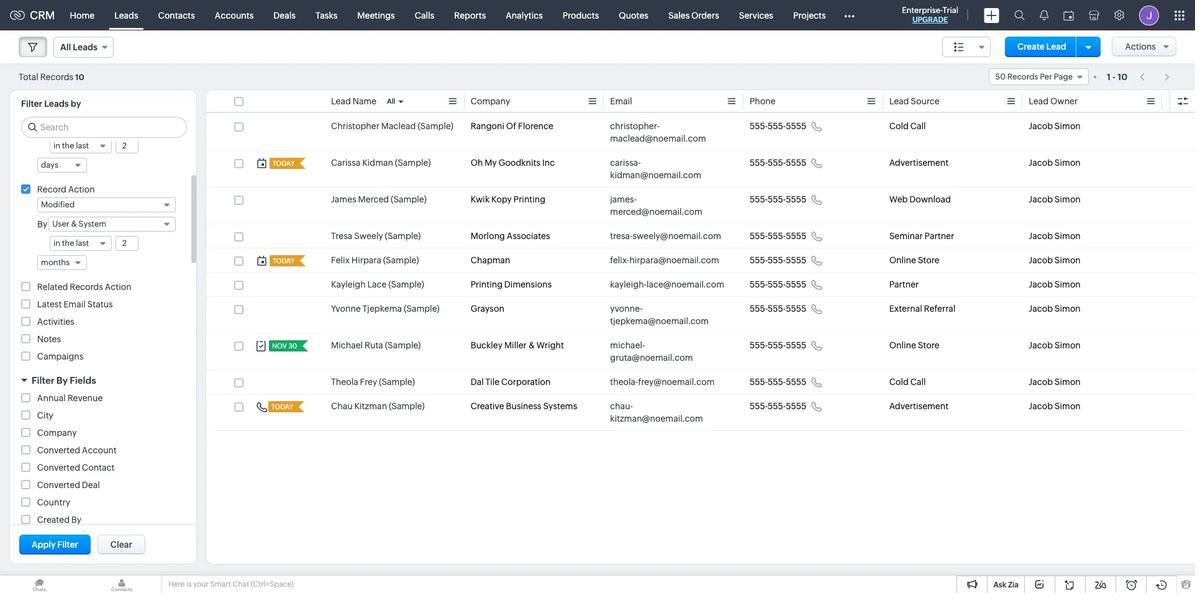 Task type: describe. For each thing, give the bounding box(es) containing it.
chau kitzman (sample) link
[[331, 400, 425, 413]]

tasks link
[[306, 0, 347, 30]]

lace@noemail.com
[[647, 280, 725, 290]]

0 horizontal spatial partner
[[889, 280, 919, 290]]

create menu element
[[977, 0, 1007, 30]]

business
[[506, 401, 542, 411]]

in the last field for days
[[50, 139, 112, 153]]

555-555-5555 for felix-hirpara@noemail.com
[[750, 255, 807, 265]]

florence
[[518, 121, 554, 131]]

kwik kopy printing
[[471, 194, 546, 204]]

christopher
[[331, 121, 380, 131]]

jacob simon for michael- gruta@noemail.com
[[1029, 340, 1081, 350]]

sales orders
[[669, 10, 719, 20]]

analytics link
[[496, 0, 553, 30]]

lead for lead source
[[889, 96, 909, 106]]

simon for yvonne- tjepkema@noemail.com
[[1055, 304, 1081, 314]]

2 horizontal spatial leads
[[114, 10, 138, 20]]

smart
[[210, 580, 231, 589]]

contacts link
[[148, 0, 205, 30]]

kopy
[[491, 194, 512, 204]]

merced
[[358, 194, 389, 204]]

create lead
[[1018, 42, 1067, 52]]

(ctrl+space)
[[251, 580, 294, 589]]

(sample) for yvonne tjepkema (sample)
[[404, 304, 440, 314]]

deals link
[[264, 0, 306, 30]]

jacob simon for chau- kitzman@noemail.com
[[1029, 401, 1081, 411]]

theola-
[[610, 377, 638, 387]]

oh my goodknits inc
[[471, 158, 555, 168]]

store for felix-hirpara@noemail.com
[[918, 255, 940, 265]]

crm
[[30, 9, 55, 22]]

by for created
[[71, 515, 81, 525]]

revenue
[[67, 393, 103, 403]]

records for 10
[[40, 72, 73, 82]]

10 for 1 - 10
[[1118, 72, 1128, 82]]

records for per
[[1008, 72, 1038, 81]]

seminar
[[889, 231, 923, 241]]

555-555-5555 for christopher- maclead@noemail.com
[[750, 121, 807, 131]]

5555 for chau- kitzman@noemail.com
[[786, 401, 807, 411]]

calls link
[[405, 0, 444, 30]]

555-555-5555 for kayleigh-lace@noemail.com
[[750, 280, 807, 290]]

50 records per page
[[996, 72, 1073, 81]]

miller
[[504, 340, 527, 350]]

yvonne- tjepkema@noemail.com
[[610, 304, 709, 326]]

james
[[331, 194, 356, 204]]

carissa kidman (sample)
[[331, 158, 431, 168]]

record
[[37, 185, 66, 194]]

555-555-5555 for james- merced@noemail.com
[[750, 194, 807, 204]]

meetings
[[357, 10, 395, 20]]

jacob for chau- kitzman@noemail.com
[[1029, 401, 1053, 411]]

size image
[[954, 42, 964, 53]]

converted account
[[37, 445, 117, 455]]

1 - 10
[[1107, 72, 1128, 82]]

web
[[889, 194, 908, 204]]

1 horizontal spatial email
[[610, 96, 632, 106]]

in the last for days
[[53, 141, 89, 150]]

orders
[[692, 10, 719, 20]]

jacob simon for christopher- maclead@noemail.com
[[1029, 121, 1081, 131]]

nov
[[272, 342, 287, 350]]

phone
[[750, 96, 776, 106]]

5555 for tresa-sweely@noemail.com
[[786, 231, 807, 241]]

jacob for felix-hirpara@noemail.com
[[1029, 255, 1053, 265]]

created
[[37, 515, 70, 525]]

jacob for theola-frey@noemail.com
[[1029, 377, 1053, 387]]

lead for lead name
[[331, 96, 351, 106]]

all for all
[[387, 98, 396, 105]]

rangoni
[[471, 121, 505, 131]]

hirpara
[[352, 255, 381, 265]]

yvonne tjepkema (sample)
[[331, 304, 440, 314]]

theola frey (sample) link
[[331, 376, 415, 388]]

sales orders link
[[659, 0, 729, 30]]

jacob for tresa-sweely@noemail.com
[[1029, 231, 1053, 241]]

leads for all leads
[[73, 42, 97, 52]]

5555 for kayleigh-lace@noemail.com
[[786, 280, 807, 290]]

converted deal
[[37, 480, 100, 490]]

morlong associates
[[471, 231, 550, 241]]

carissa- kidman@noemail.com
[[610, 158, 701, 180]]

here
[[168, 580, 185, 589]]

ask zia
[[994, 581, 1019, 590]]

create menu image
[[984, 8, 1000, 23]]

(sample) for james merced (sample)
[[391, 194, 427, 204]]

5555 for felix-hirpara@noemail.com
[[786, 255, 807, 265]]

sales
[[669, 10, 690, 20]]

1 vertical spatial company
[[37, 428, 77, 438]]

felix hirpara (sample)
[[331, 255, 419, 265]]

lead for lead owner
[[1029, 96, 1049, 106]]

10 for total records 10
[[75, 72, 84, 82]]

-
[[1113, 72, 1116, 82]]

all for all leads
[[60, 42, 71, 52]]

jacob for yvonne- tjepkema@noemail.com
[[1029, 304, 1053, 314]]

cold for theola-frey@noemail.com
[[889, 377, 909, 387]]

search image
[[1015, 10, 1025, 21]]

today link for carissa
[[270, 158, 296, 169]]

converted for converted account
[[37, 445, 80, 455]]

5555 for theola-frey@noemail.com
[[786, 377, 807, 387]]

the for months
[[62, 239, 74, 248]]

today link for felix
[[270, 255, 296, 267]]

by
[[71, 99, 81, 109]]

lead inside create lead button
[[1047, 42, 1067, 52]]

tresa
[[331, 231, 353, 241]]

quotes
[[619, 10, 649, 20]]

michael ruta (sample) link
[[331, 339, 421, 352]]

0 horizontal spatial email
[[63, 299, 86, 309]]

months field
[[37, 255, 87, 270]]

simon for tresa-sweely@noemail.com
[[1055, 231, 1081, 241]]

creative business systems
[[471, 401, 577, 411]]

tresa-sweely@noemail.com link
[[610, 230, 721, 242]]

in for months
[[53, 239, 60, 248]]

555-555-5555 for chau- kitzman@noemail.com
[[750, 401, 807, 411]]

annual
[[37, 393, 66, 403]]

0 horizontal spatial by
[[37, 219, 47, 229]]

is
[[186, 580, 192, 589]]

filter by fields button
[[10, 370, 196, 391]]

cold call for theola-frey@noemail.com
[[889, 377, 926, 387]]

555-555-5555 for carissa- kidman@noemail.com
[[750, 158, 807, 168]]

services
[[739, 10, 773, 20]]

advertisement for carissa- kidman@noemail.com
[[889, 158, 949, 168]]

filter leads by
[[21, 99, 81, 109]]

days field
[[37, 158, 87, 173]]

systems
[[543, 401, 577, 411]]

trial
[[943, 6, 959, 15]]

campaigns
[[37, 352, 83, 362]]

last for days
[[76, 141, 89, 150]]

records for action
[[70, 282, 103, 292]]

account
[[82, 445, 117, 455]]

total
[[19, 72, 38, 82]]

theola frey (sample)
[[331, 377, 415, 387]]

rangoni of florence
[[471, 121, 554, 131]]

michael ruta (sample)
[[331, 340, 421, 350]]

30
[[288, 342, 297, 350]]

associates
[[507, 231, 550, 241]]

by for filter
[[56, 375, 68, 386]]

nov 30
[[272, 342, 297, 350]]

jacob for christopher- maclead@noemail.com
[[1029, 121, 1053, 131]]

create lead button
[[1005, 37, 1079, 57]]

carissa kidman (sample) link
[[331, 157, 431, 169]]

michael-
[[610, 340, 645, 350]]

(sample) for kayleigh lace (sample)
[[388, 280, 424, 290]]

jacob simon for carissa- kidman@noemail.com
[[1029, 158, 1081, 168]]

leads link
[[104, 0, 148, 30]]

page
[[1054, 72, 1073, 81]]

tresa sweely (sample)
[[331, 231, 421, 241]]

your
[[193, 580, 209, 589]]

simon for theola-frey@noemail.com
[[1055, 377, 1081, 387]]

converted for converted deal
[[37, 480, 80, 490]]

chats image
[[0, 576, 78, 593]]



Task type: vqa. For each thing, say whether or not it's contained in the screenshot.
Last for days
yes



Task type: locate. For each thing, give the bounding box(es) containing it.
printing up grayson
[[471, 280, 503, 290]]

chapman
[[471, 255, 510, 265]]

kidman@noemail.com
[[610, 170, 701, 180]]

chau kitzman (sample)
[[331, 401, 425, 411]]

0 vertical spatial call
[[911, 121, 926, 131]]

10 inside total records 10
[[75, 72, 84, 82]]

carissa- kidman@noemail.com link
[[610, 157, 725, 181]]

1 call from the top
[[911, 121, 926, 131]]

7 5555 from the top
[[786, 304, 807, 314]]

4 jacob from the top
[[1029, 231, 1053, 241]]

in
[[53, 141, 60, 150], [53, 239, 60, 248]]

jacob simon for theola-frey@noemail.com
[[1029, 377, 1081, 387]]

cold call
[[889, 121, 926, 131], [889, 377, 926, 387]]

1 vertical spatial call
[[911, 377, 926, 387]]

1 vertical spatial leads
[[73, 42, 97, 52]]

1 vertical spatial filter
[[32, 375, 54, 386]]

All Leads field
[[53, 37, 114, 58]]

0 vertical spatial store
[[918, 255, 940, 265]]

tile
[[486, 377, 500, 387]]

1 vertical spatial email
[[63, 299, 86, 309]]

records
[[40, 72, 73, 82], [1008, 72, 1038, 81], [70, 282, 103, 292]]

10 right the -
[[1118, 72, 1128, 82]]

2 vertical spatial by
[[71, 515, 81, 525]]

2 horizontal spatial by
[[71, 515, 81, 525]]

signals element
[[1033, 0, 1056, 30]]

10 simon from the top
[[1055, 401, 1081, 411]]

jacob for carissa- kidman@noemail.com
[[1029, 158, 1053, 168]]

records up latest email status
[[70, 282, 103, 292]]

8 jacob simon from the top
[[1029, 340, 1081, 350]]

here is your smart chat (ctrl+space)
[[168, 580, 294, 589]]

0 vertical spatial last
[[76, 141, 89, 150]]

1 advertisement from the top
[[889, 158, 949, 168]]

1 horizontal spatial by
[[56, 375, 68, 386]]

0 vertical spatial email
[[610, 96, 632, 106]]

0 vertical spatial the
[[62, 141, 74, 150]]

0 vertical spatial partner
[[925, 231, 954, 241]]

1 cold from the top
[[889, 121, 909, 131]]

2 in from the top
[[53, 239, 60, 248]]

4 jacob simon from the top
[[1029, 231, 1081, 241]]

1 vertical spatial in the last
[[53, 239, 89, 248]]

1 in the last from the top
[[53, 141, 89, 150]]

(sample) right kitzman
[[389, 401, 425, 411]]

8 5555 from the top
[[786, 340, 807, 350]]

5 simon from the top
[[1055, 255, 1081, 265]]

action up modified
[[68, 185, 95, 194]]

accounts
[[215, 10, 254, 20]]

(sample) for chau kitzman (sample)
[[389, 401, 425, 411]]

(sample) right lace at the top
[[388, 280, 424, 290]]

1 horizontal spatial leads
[[73, 42, 97, 52]]

converted for converted contact
[[37, 463, 80, 473]]

grayson
[[471, 304, 504, 314]]

online store down seminar partner
[[889, 255, 940, 265]]

1 vertical spatial store
[[918, 340, 940, 350]]

5555 for carissa- kidman@noemail.com
[[786, 158, 807, 168]]

all up christopher maclead (sample) link
[[387, 98, 396, 105]]

row group
[[206, 114, 1195, 431]]

2 simon from the top
[[1055, 158, 1081, 168]]

partner
[[925, 231, 954, 241], [889, 280, 919, 290]]

(sample) right sweely
[[385, 231, 421, 241]]

by up annual revenue on the bottom
[[56, 375, 68, 386]]

profile element
[[1132, 0, 1167, 30]]

carissa-
[[610, 158, 641, 168]]

1 vertical spatial last
[[76, 239, 89, 248]]

online for felix-hirpara@noemail.com
[[889, 255, 916, 265]]

1 vertical spatial &
[[528, 340, 535, 350]]

leads left by
[[44, 99, 69, 109]]

6 555-555-5555 from the top
[[750, 280, 807, 290]]

1 simon from the top
[[1055, 121, 1081, 131]]

1 in the last field from the top
[[50, 139, 112, 153]]

felix-hirpara@noemail.com link
[[610, 254, 719, 267]]

0 horizontal spatial company
[[37, 428, 77, 438]]

cold call for christopher- maclead@noemail.com
[[889, 121, 926, 131]]

simon for kayleigh-lace@noemail.com
[[1055, 280, 1081, 290]]

jacob simon for tresa-sweely@noemail.com
[[1029, 231, 1081, 241]]

kayleigh lace (sample)
[[331, 280, 424, 290]]

in the last field down user & system at the top
[[50, 236, 112, 251]]

0 vertical spatial in the last
[[53, 141, 89, 150]]

50 Records Per Page field
[[989, 68, 1089, 85]]

filter for filter by fields
[[32, 375, 54, 386]]

0 vertical spatial leads
[[114, 10, 138, 20]]

frey@noemail.com
[[638, 377, 715, 387]]

0 vertical spatial online
[[889, 255, 916, 265]]

0 vertical spatial in
[[53, 141, 60, 150]]

5555 for james- merced@noemail.com
[[786, 194, 807, 204]]

lead owner
[[1029, 96, 1078, 106]]

christopher-
[[610, 121, 660, 131]]

(sample) right tjepkema
[[404, 304, 440, 314]]

jacob simon
[[1029, 121, 1081, 131], [1029, 158, 1081, 168], [1029, 194, 1081, 204], [1029, 231, 1081, 241], [1029, 255, 1081, 265], [1029, 280, 1081, 290], [1029, 304, 1081, 314], [1029, 340, 1081, 350], [1029, 377, 1081, 387], [1029, 401, 1081, 411]]

online store for michael- gruta@noemail.com
[[889, 340, 940, 350]]

store for michael- gruta@noemail.com
[[918, 340, 940, 350]]

jacob for kayleigh-lace@noemail.com
[[1029, 280, 1053, 290]]

simon for carissa- kidman@noemail.com
[[1055, 158, 1081, 168]]

4 555-555-5555 from the top
[[750, 231, 807, 241]]

5 555-555-5555 from the top
[[750, 255, 807, 265]]

navigation
[[1134, 68, 1177, 86]]

2 5555 from the top
[[786, 158, 807, 168]]

partner right seminar
[[925, 231, 954, 241]]

simon for michael- gruta@noemail.com
[[1055, 340, 1081, 350]]

all up total records 10
[[60, 42, 71, 52]]

(sample) up kayleigh lace (sample) at the top left of page
[[383, 255, 419, 265]]

online store for felix-hirpara@noemail.com
[[889, 255, 940, 265]]

kitzman
[[354, 401, 387, 411]]

8 simon from the top
[[1055, 340, 1081, 350]]

call for christopher- maclead@noemail.com
[[911, 121, 926, 131]]

lead left source
[[889, 96, 909, 106]]

leads inside field
[[73, 42, 97, 52]]

Search text field
[[22, 117, 186, 137]]

0 vertical spatial all
[[60, 42, 71, 52]]

1 vertical spatial advertisement
[[889, 401, 949, 411]]

(sample) right kidman in the top left of the page
[[395, 158, 431, 168]]

simon for christopher- maclead@noemail.com
[[1055, 121, 1081, 131]]

online down external
[[889, 340, 916, 350]]

simon for felix-hirpara@noemail.com
[[1055, 255, 1081, 265]]

(sample) for christopher maclead (sample)
[[418, 121, 454, 131]]

1 last from the top
[[76, 141, 89, 150]]

1 vertical spatial the
[[62, 239, 74, 248]]

& right miller
[[528, 340, 535, 350]]

7 555-555-5555 from the top
[[750, 304, 807, 314]]

source
[[911, 96, 940, 106]]

leads right "home" link
[[114, 10, 138, 20]]

records right 50
[[1008, 72, 1038, 81]]

jacob simon for kayleigh-lace@noemail.com
[[1029, 280, 1081, 290]]

last up days field
[[76, 141, 89, 150]]

in the last for months
[[53, 239, 89, 248]]

0 vertical spatial &
[[71, 219, 77, 229]]

2 online from the top
[[889, 340, 916, 350]]

country
[[37, 498, 70, 508]]

5 jacob simon from the top
[[1029, 255, 1081, 265]]

1 vertical spatial printing
[[471, 280, 503, 290]]

0 vertical spatial advertisement
[[889, 158, 949, 168]]

filter for filter leads by
[[21, 99, 42, 109]]

1 5555 from the top
[[786, 121, 807, 131]]

555-555-5555 for michael- gruta@noemail.com
[[750, 340, 807, 350]]

theola
[[331, 377, 358, 387]]

tjepkema@noemail.com
[[610, 316, 709, 326]]

last for months
[[76, 239, 89, 248]]

9 simon from the top
[[1055, 377, 1081, 387]]

1 vertical spatial online store
[[889, 340, 940, 350]]

filter right apply
[[57, 540, 78, 550]]

theola-frey@noemail.com link
[[610, 376, 715, 388]]

3 jacob simon from the top
[[1029, 194, 1081, 204]]

contacts image
[[83, 576, 161, 593]]

apply filter button
[[19, 535, 91, 555]]

ask
[[994, 581, 1007, 590]]

3 5555 from the top
[[786, 194, 807, 204]]

0 horizontal spatial all
[[60, 42, 71, 52]]

10 jacob from the top
[[1029, 401, 1053, 411]]

today for carissa kidman (sample)
[[273, 160, 295, 167]]

2 cold from the top
[[889, 377, 909, 387]]

activities
[[37, 317, 74, 327]]

2 vertical spatial leads
[[44, 99, 69, 109]]

1 vertical spatial all
[[387, 98, 396, 105]]

leads down "home" link
[[73, 42, 97, 52]]

0 vertical spatial by
[[37, 219, 47, 229]]

filter by fields
[[32, 375, 96, 386]]

1 in from the top
[[53, 141, 60, 150]]

name
[[353, 96, 377, 106]]

0 horizontal spatial &
[[71, 219, 77, 229]]

referral
[[924, 304, 956, 314]]

(sample) for felix hirpara (sample)
[[383, 255, 419, 265]]

in the last field up days field
[[50, 139, 112, 153]]

lead down 50 records per page field
[[1029, 96, 1049, 106]]

company up rangoni
[[471, 96, 510, 106]]

records inside field
[[1008, 72, 1038, 81]]

james-
[[610, 194, 637, 204]]

meetings link
[[347, 0, 405, 30]]

felix-hirpara@noemail.com
[[610, 255, 719, 265]]

profile image
[[1139, 5, 1159, 25]]

leads for filter leads by
[[44, 99, 69, 109]]

2 vertical spatial today link
[[268, 401, 295, 413]]

5555 for yvonne- tjepkema@noemail.com
[[786, 304, 807, 314]]

1 vertical spatial partner
[[889, 280, 919, 290]]

yvonne-
[[610, 304, 643, 314]]

in for days
[[53, 141, 60, 150]]

1 online store from the top
[[889, 255, 940, 265]]

0 vertical spatial cold call
[[889, 121, 926, 131]]

in the last down user & system at the top
[[53, 239, 89, 248]]

2 in the last field from the top
[[50, 236, 112, 251]]

tresa-sweely@noemail.com
[[610, 231, 721, 241]]

advertisement for chau- kitzman@noemail.com
[[889, 401, 949, 411]]

converted up country
[[37, 480, 80, 490]]

9 5555 from the top
[[786, 377, 807, 387]]

None text field
[[116, 139, 138, 153], [116, 237, 138, 250], [116, 139, 138, 153], [116, 237, 138, 250]]

online for michael- gruta@noemail.com
[[889, 340, 916, 350]]

& inside field
[[71, 219, 77, 229]]

1 vertical spatial cold call
[[889, 377, 926, 387]]

wright
[[537, 340, 564, 350]]

1 vertical spatial online
[[889, 340, 916, 350]]

calls
[[415, 10, 434, 20]]

jacob simon for yvonne- tjepkema@noemail.com
[[1029, 304, 1081, 314]]

filter up annual at left
[[32, 375, 54, 386]]

in the last field
[[50, 139, 112, 153], [50, 236, 112, 251]]

1 online from the top
[[889, 255, 916, 265]]

reports
[[454, 10, 486, 20]]

michael- gruta@noemail.com link
[[610, 339, 725, 364]]

store down external referral
[[918, 340, 940, 350]]

calendar image
[[1064, 10, 1074, 20]]

call for theola-frey@noemail.com
[[911, 377, 926, 387]]

(sample) right maclead at the top left of the page
[[418, 121, 454, 131]]

all inside all leads field
[[60, 42, 71, 52]]

seminar partner
[[889, 231, 954, 241]]

3 simon from the top
[[1055, 194, 1081, 204]]

0 vertical spatial in the last field
[[50, 139, 112, 153]]

2 in the last from the top
[[53, 239, 89, 248]]

the for days
[[62, 141, 74, 150]]

signals image
[[1040, 10, 1049, 21]]

city
[[37, 411, 53, 421]]

frey
[[360, 377, 377, 387]]

1 vertical spatial by
[[56, 375, 68, 386]]

1 vertical spatial today link
[[270, 255, 296, 267]]

store down seminar partner
[[918, 255, 940, 265]]

sweely@noemail.com
[[633, 231, 721, 241]]

1 vertical spatial in
[[53, 239, 60, 248]]

8 jacob from the top
[[1029, 340, 1053, 350]]

1 store from the top
[[918, 255, 940, 265]]

kidman
[[362, 158, 393, 168]]

1 horizontal spatial company
[[471, 96, 510, 106]]

0 vertical spatial printing
[[514, 194, 546, 204]]

1 horizontal spatial all
[[387, 98, 396, 105]]

felix-
[[610, 255, 630, 265]]

7 simon from the top
[[1055, 304, 1081, 314]]

online
[[889, 255, 916, 265], [889, 340, 916, 350]]

0 horizontal spatial action
[[68, 185, 95, 194]]

1 horizontal spatial printing
[[514, 194, 546, 204]]

10 5555 from the top
[[786, 401, 807, 411]]

the up days field
[[62, 141, 74, 150]]

5555 for michael- gruta@noemail.com
[[786, 340, 807, 350]]

2 store from the top
[[918, 340, 940, 350]]

6 jacob simon from the top
[[1029, 280, 1081, 290]]

1 vertical spatial cold
[[889, 377, 909, 387]]

& right "user"
[[71, 219, 77, 229]]

lead left name
[[331, 96, 351, 106]]

(sample) for tresa sweely (sample)
[[385, 231, 421, 241]]

2 jacob simon from the top
[[1029, 158, 1081, 168]]

(sample) for michael ruta (sample)
[[385, 340, 421, 350]]

10 up by
[[75, 72, 84, 82]]

5555 for christopher- maclead@noemail.com
[[786, 121, 807, 131]]

printing right kopy
[[514, 194, 546, 204]]

online store
[[889, 255, 940, 265], [889, 340, 940, 350]]

felix hirpara (sample) link
[[331, 254, 419, 267]]

0 vertical spatial cold
[[889, 121, 909, 131]]

3 converted from the top
[[37, 480, 80, 490]]

5555
[[786, 121, 807, 131], [786, 158, 807, 168], [786, 194, 807, 204], [786, 231, 807, 241], [786, 255, 807, 265], [786, 280, 807, 290], [786, 304, 807, 314], [786, 340, 807, 350], [786, 377, 807, 387], [786, 401, 807, 411]]

online store down external referral
[[889, 340, 940, 350]]

partner up external
[[889, 280, 919, 290]]

(sample) for carissa kidman (sample)
[[395, 158, 431, 168]]

6 5555 from the top
[[786, 280, 807, 290]]

action up status
[[105, 282, 131, 292]]

tresa-
[[610, 231, 633, 241]]

Other Modules field
[[836, 5, 863, 25]]

555-555-5555 for tresa-sweely@noemail.com
[[750, 231, 807, 241]]

simon for james- merced@noemail.com
[[1055, 194, 1081, 204]]

3 555-555-5555 from the top
[[750, 194, 807, 204]]

4 5555 from the top
[[786, 231, 807, 241]]

james- merced@noemail.com link
[[610, 193, 725, 218]]

online down seminar
[[889, 255, 916, 265]]

1 jacob from the top
[[1029, 121, 1053, 131]]

search element
[[1007, 0, 1033, 30]]

jacob for michael- gruta@noemail.com
[[1029, 340, 1053, 350]]

company
[[471, 96, 510, 106], [37, 428, 77, 438]]

None field
[[943, 37, 991, 57]]

kayleigh-
[[610, 280, 647, 290]]

2 vertical spatial filter
[[57, 540, 78, 550]]

0 vertical spatial action
[[68, 185, 95, 194]]

555-555-5555 for yvonne- tjepkema@noemail.com
[[750, 304, 807, 314]]

5 jacob from the top
[[1029, 255, 1053, 265]]

converted up converted contact
[[37, 445, 80, 455]]

jacob simon for james- merced@noemail.com
[[1029, 194, 1081, 204]]

9 jacob simon from the top
[[1029, 377, 1081, 387]]

kayleigh
[[331, 280, 366, 290]]

cold for christopher- maclead@noemail.com
[[889, 121, 909, 131]]

2 the from the top
[[62, 239, 74, 248]]

tjepkema
[[363, 304, 402, 314]]

1 converted from the top
[[37, 445, 80, 455]]

1 horizontal spatial action
[[105, 282, 131, 292]]

converted up converted deal
[[37, 463, 80, 473]]

(sample) right ruta
[[385, 340, 421, 350]]

2 cold call from the top
[[889, 377, 926, 387]]

in up days field
[[53, 141, 60, 150]]

50
[[996, 72, 1006, 81]]

in the last up days field
[[53, 141, 89, 150]]

User & System field
[[49, 217, 176, 232]]

the up months field
[[62, 239, 74, 248]]

4 simon from the top
[[1055, 231, 1081, 241]]

per
[[1040, 72, 1052, 81]]

0 vertical spatial filter
[[21, 99, 42, 109]]

create
[[1018, 42, 1045, 52]]

8 555-555-5555 from the top
[[750, 340, 807, 350]]

2 555-555-5555 from the top
[[750, 158, 807, 168]]

0 horizontal spatial leads
[[44, 99, 69, 109]]

555-555-5555 for theola-frey@noemail.com
[[750, 377, 807, 387]]

9 jacob from the top
[[1029, 377, 1053, 387]]

0 vertical spatial today link
[[270, 158, 296, 169]]

in up months
[[53, 239, 60, 248]]

0 vertical spatial online store
[[889, 255, 940, 265]]

2 converted from the top
[[37, 463, 80, 473]]

10 555-555-5555 from the top
[[750, 401, 807, 411]]

today for felix hirpara (sample)
[[273, 257, 295, 265]]

record action
[[37, 185, 95, 194]]

last down user & system at the top
[[76, 239, 89, 248]]

Modified field
[[37, 198, 176, 212]]

all
[[60, 42, 71, 52], [387, 98, 396, 105]]

0 horizontal spatial printing
[[471, 280, 503, 290]]

related
[[37, 282, 68, 292]]

1 horizontal spatial partner
[[925, 231, 954, 241]]

filter down total
[[21, 99, 42, 109]]

9 555-555-5555 from the top
[[750, 377, 807, 387]]

1 horizontal spatial &
[[528, 340, 535, 350]]

7 jacob simon from the top
[[1029, 304, 1081, 314]]

1 vertical spatial today
[[273, 257, 295, 265]]

company down city
[[37, 428, 77, 438]]

by right created
[[71, 515, 81, 525]]

2 advertisement from the top
[[889, 401, 949, 411]]

today
[[273, 160, 295, 167], [273, 257, 295, 265], [272, 403, 293, 411]]

1 vertical spatial in the last field
[[50, 236, 112, 251]]

& inside row group
[[528, 340, 535, 350]]

2 vertical spatial today
[[272, 403, 293, 411]]

email down related records action
[[63, 299, 86, 309]]

3 jacob from the top
[[1029, 194, 1053, 204]]

lead right create
[[1047, 42, 1067, 52]]

1 jacob simon from the top
[[1029, 121, 1081, 131]]

by left "user"
[[37, 219, 47, 229]]

(sample) right merced
[[391, 194, 427, 204]]

email up christopher-
[[610, 96, 632, 106]]

row group containing christopher maclead (sample)
[[206, 114, 1195, 431]]

records up filter leads by
[[40, 72, 73, 82]]

2 call from the top
[[911, 377, 926, 387]]

carissa
[[331, 158, 361, 168]]

jacob for james- merced@noemail.com
[[1029, 194, 1053, 204]]

1 cold call from the top
[[889, 121, 926, 131]]

today for chau kitzman (sample)
[[272, 403, 293, 411]]

2 vertical spatial converted
[[37, 480, 80, 490]]

5 5555 from the top
[[786, 255, 807, 265]]

1 vertical spatial action
[[105, 282, 131, 292]]

by inside dropdown button
[[56, 375, 68, 386]]

maclead
[[381, 121, 416, 131]]

upgrade
[[913, 16, 948, 24]]

james merced (sample)
[[331, 194, 427, 204]]

0 vertical spatial company
[[471, 96, 510, 106]]

jacob simon for felix-hirpara@noemail.com
[[1029, 255, 1081, 265]]

filter inside filter by fields dropdown button
[[32, 375, 54, 386]]

0 horizontal spatial 10
[[75, 72, 84, 82]]

1 horizontal spatial 10
[[1118, 72, 1128, 82]]

james merced (sample) link
[[331, 193, 427, 206]]

(sample) for theola frey (sample)
[[379, 377, 415, 387]]

0 vertical spatial today
[[273, 160, 295, 167]]

6 simon from the top
[[1055, 280, 1081, 290]]

simon for chau- kitzman@noemail.com
[[1055, 401, 1081, 411]]

today link for chau
[[268, 401, 295, 413]]

christopher- maclead@noemail.com
[[610, 121, 706, 144]]

apply filter
[[32, 540, 78, 550]]

7 jacob from the top
[[1029, 304, 1053, 314]]

store
[[918, 255, 940, 265], [918, 340, 940, 350]]

2 online store from the top
[[889, 340, 940, 350]]

(sample) right frey
[[379, 377, 415, 387]]

products
[[563, 10, 599, 20]]

0 vertical spatial converted
[[37, 445, 80, 455]]

1 555-555-5555 from the top
[[750, 121, 807, 131]]

chau- kitzman@noemail.com
[[610, 401, 703, 424]]

10 jacob simon from the top
[[1029, 401, 1081, 411]]

latest email status
[[37, 299, 113, 309]]

status
[[87, 299, 113, 309]]

reports link
[[444, 0, 496, 30]]

in the last field for months
[[50, 236, 112, 251]]

filter inside "apply filter" button
[[57, 540, 78, 550]]

james- merced@noemail.com
[[610, 194, 703, 217]]

download
[[910, 194, 951, 204]]

2 jacob from the top
[[1029, 158, 1053, 168]]

1 the from the top
[[62, 141, 74, 150]]

2 last from the top
[[76, 239, 89, 248]]

advertisement
[[889, 158, 949, 168], [889, 401, 949, 411]]

6 jacob from the top
[[1029, 280, 1053, 290]]

enterprise-trial upgrade
[[902, 6, 959, 24]]

1 vertical spatial converted
[[37, 463, 80, 473]]



